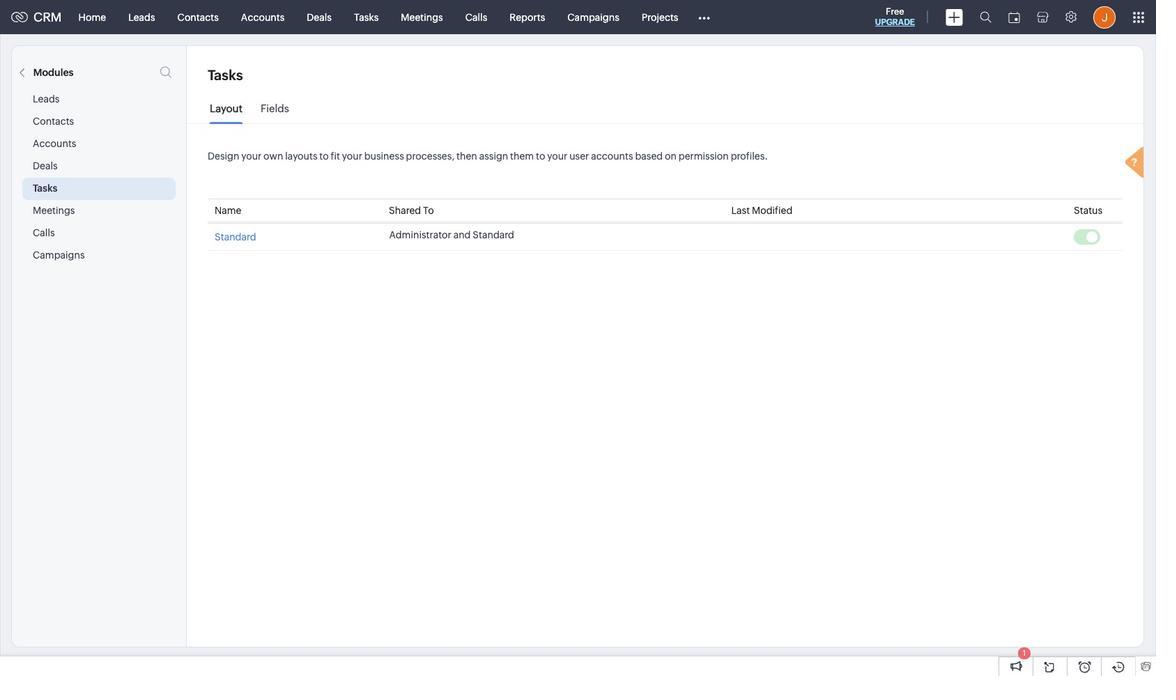 Task type: locate. For each thing, give the bounding box(es) containing it.
0 vertical spatial contacts
[[178, 12, 219, 23]]

contacts link
[[166, 0, 230, 34]]

1 vertical spatial campaigns
[[33, 250, 85, 261]]

them
[[511, 151, 534, 162]]

accounts
[[241, 12, 285, 23], [33, 138, 76, 149]]

standard right and
[[473, 229, 515, 241]]

to
[[320, 151, 329, 162], [536, 151, 546, 162]]

home link
[[67, 0, 117, 34]]

your left own
[[241, 151, 262, 162]]

1 horizontal spatial accounts
[[241, 12, 285, 23]]

1 horizontal spatial contacts
[[178, 12, 219, 23]]

reports link
[[499, 0, 557, 34]]

1 vertical spatial deals
[[33, 160, 58, 172]]

2 your from the left
[[342, 151, 363, 162]]

to left fit
[[320, 151, 329, 162]]

leads down modules
[[33, 93, 60, 105]]

1 horizontal spatial to
[[536, 151, 546, 162]]

meetings
[[401, 12, 443, 23], [33, 205, 75, 216]]

profile element
[[1086, 0, 1125, 34]]

your right fit
[[342, 151, 363, 162]]

0 vertical spatial leads
[[128, 12, 155, 23]]

projects link
[[631, 0, 690, 34]]

1 horizontal spatial tasks
[[208, 67, 243, 83]]

and
[[454, 229, 471, 241]]

0 vertical spatial deals
[[307, 12, 332, 23]]

2 horizontal spatial your
[[548, 151, 568, 162]]

0 vertical spatial campaigns
[[568, 12, 620, 23]]

1 vertical spatial tasks
[[208, 67, 243, 83]]

2 vertical spatial tasks
[[33, 183, 57, 194]]

standard
[[473, 229, 515, 241], [215, 232, 256, 243]]

search element
[[972, 0, 1001, 34]]

deals
[[307, 12, 332, 23], [33, 160, 58, 172]]

leads
[[128, 12, 155, 23], [33, 93, 60, 105]]

contacts right leads link at left top
[[178, 12, 219, 23]]

2 horizontal spatial tasks
[[354, 12, 379, 23]]

0 horizontal spatial standard
[[215, 232, 256, 243]]

projects
[[642, 12, 679, 23]]

leads link
[[117, 0, 166, 34]]

your left user on the top
[[548, 151, 568, 162]]

shared
[[389, 205, 421, 216]]

tasks
[[354, 12, 379, 23], [208, 67, 243, 83], [33, 183, 57, 194]]

1 horizontal spatial meetings
[[401, 12, 443, 23]]

1 vertical spatial calls
[[33, 227, 55, 238]]

0 horizontal spatial accounts
[[33, 138, 76, 149]]

design your own layouts to fit your business processes, then assign them to your user accounts based on permission profiles.
[[208, 151, 768, 162]]

0 horizontal spatial contacts
[[33, 116, 74, 127]]

free upgrade
[[876, 6, 916, 27]]

0 horizontal spatial to
[[320, 151, 329, 162]]

fields
[[261, 103, 289, 114]]

standard down name
[[215, 232, 256, 243]]

campaigns
[[568, 12, 620, 23], [33, 250, 85, 261]]

1 horizontal spatial standard
[[473, 229, 515, 241]]

free
[[886, 6, 905, 17]]

calls
[[466, 12, 488, 23], [33, 227, 55, 238]]

your
[[241, 151, 262, 162], [342, 151, 363, 162], [548, 151, 568, 162]]

permission
[[679, 151, 729, 162]]

calls link
[[454, 0, 499, 34]]

deals link
[[296, 0, 343, 34]]

leads right home link
[[128, 12, 155, 23]]

accounts
[[591, 151, 634, 162]]

1 horizontal spatial leads
[[128, 12, 155, 23]]

to
[[423, 205, 434, 216]]

status
[[1075, 205, 1103, 216]]

0 horizontal spatial your
[[241, 151, 262, 162]]

contacts
[[178, 12, 219, 23], [33, 116, 74, 127]]

1 horizontal spatial calls
[[466, 12, 488, 23]]

processes,
[[406, 151, 455, 162]]

0 horizontal spatial leads
[[33, 93, 60, 105]]

home
[[79, 12, 106, 23]]

0 horizontal spatial meetings
[[33, 205, 75, 216]]

shared to
[[389, 205, 434, 216]]

1 horizontal spatial your
[[342, 151, 363, 162]]

1 vertical spatial leads
[[33, 93, 60, 105]]

crm
[[33, 10, 62, 24]]

1 vertical spatial accounts
[[33, 138, 76, 149]]

0 vertical spatial calls
[[466, 12, 488, 23]]

0 horizontal spatial tasks
[[33, 183, 57, 194]]

contacts down modules
[[33, 116, 74, 127]]

administrator
[[389, 229, 452, 241]]

0 vertical spatial accounts
[[241, 12, 285, 23]]

1 vertical spatial contacts
[[33, 116, 74, 127]]

1 to from the left
[[320, 151, 329, 162]]

to right them
[[536, 151, 546, 162]]



Task type: vqa. For each thing, say whether or not it's contained in the screenshot.
Accounts to the right
yes



Task type: describe. For each thing, give the bounding box(es) containing it.
1 your from the left
[[241, 151, 262, 162]]

business
[[364, 151, 404, 162]]

profile image
[[1094, 6, 1116, 28]]

create menu element
[[938, 0, 972, 34]]

user
[[570, 151, 589, 162]]

standard link
[[215, 229, 256, 243]]

2 to from the left
[[536, 151, 546, 162]]

search image
[[980, 11, 992, 23]]

create menu image
[[946, 9, 964, 25]]

profiles.
[[731, 151, 768, 162]]

3 your from the left
[[548, 151, 568, 162]]

own
[[264, 151, 283, 162]]

on
[[665, 151, 677, 162]]

fit
[[331, 151, 340, 162]]

last
[[732, 205, 750, 216]]

accounts link
[[230, 0, 296, 34]]

reports
[[510, 12, 545, 23]]

meetings link
[[390, 0, 454, 34]]

name
[[215, 205, 242, 216]]

layout
[[210, 103, 243, 114]]

calls inside "link"
[[466, 12, 488, 23]]

assign
[[480, 151, 509, 162]]

1 vertical spatial meetings
[[33, 205, 75, 216]]

last modified
[[732, 205, 793, 216]]

calendar image
[[1009, 12, 1021, 23]]

administrator and standard
[[389, 229, 515, 241]]

then
[[457, 151, 478, 162]]

design
[[208, 151, 239, 162]]

0 horizontal spatial deals
[[33, 160, 58, 172]]

tasks link
[[343, 0, 390, 34]]

layouts
[[285, 151, 318, 162]]

0 horizontal spatial calls
[[33, 227, 55, 238]]

0 vertical spatial tasks
[[354, 12, 379, 23]]

modules
[[33, 67, 74, 78]]

campaigns link
[[557, 0, 631, 34]]

modified
[[752, 205, 793, 216]]

0 horizontal spatial campaigns
[[33, 250, 85, 261]]

layout link
[[210, 103, 243, 125]]

Other Modules field
[[690, 6, 720, 28]]

0 vertical spatial meetings
[[401, 12, 443, 23]]

1 horizontal spatial campaigns
[[568, 12, 620, 23]]

based
[[636, 151, 663, 162]]

1 horizontal spatial deals
[[307, 12, 332, 23]]

crm link
[[11, 10, 62, 24]]

fields link
[[261, 103, 289, 125]]

upgrade
[[876, 17, 916, 27]]

1
[[1023, 649, 1027, 658]]



